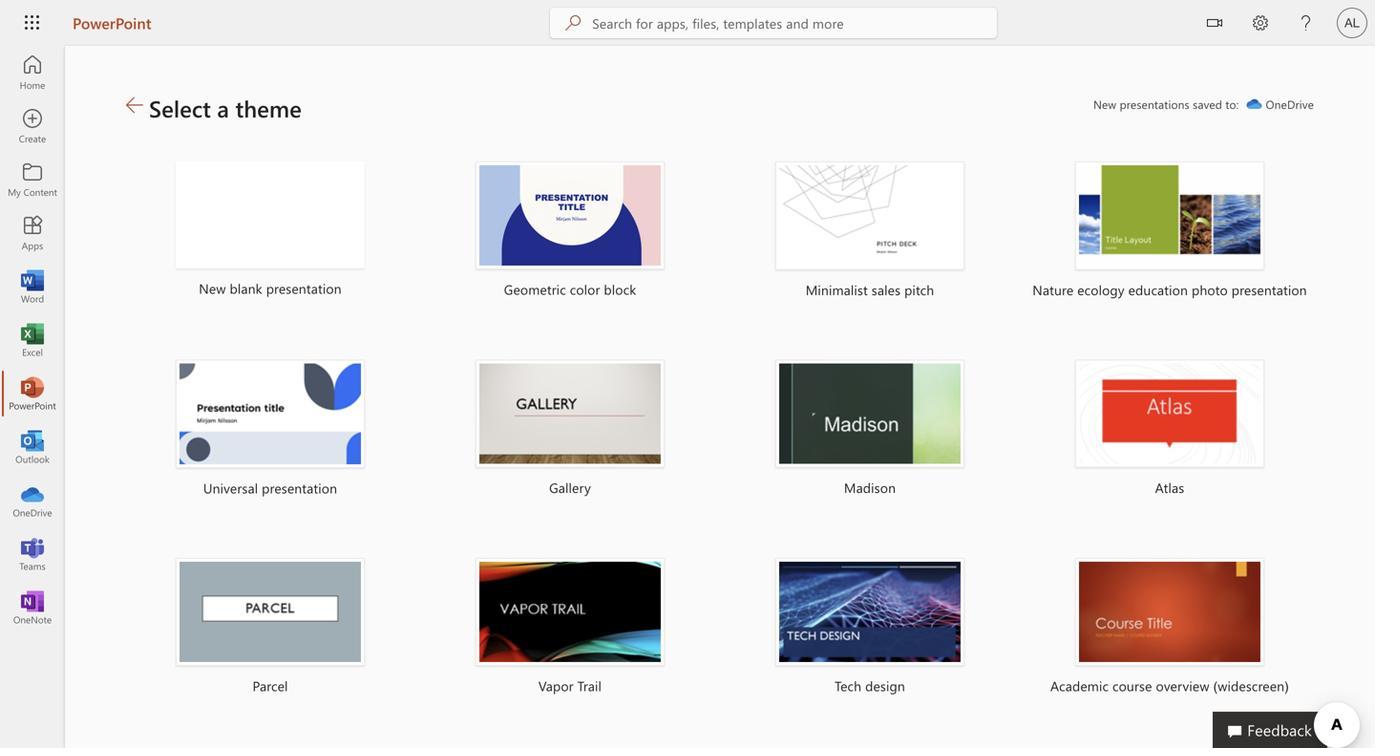 Task type: describe. For each thing, give the bounding box(es) containing it.
presentation right blank
[[266, 279, 342, 297]]

gallery link
[[426, 337, 715, 523]]

madison image
[[776, 360, 965, 468]]

theme
[[236, 93, 302, 123]]

pitch
[[905, 281, 935, 299]]

block
[[604, 281, 637, 298]]

al button
[[1330, 0, 1376, 46]]

a
[[217, 93, 229, 123]]

parcel link
[[126, 535, 415, 721]]

create image
[[23, 117, 42, 136]]

photo
[[1192, 281, 1228, 299]]

sales
[[872, 281, 901, 299]]

madison link
[[726, 337, 1015, 523]]

Search box. Suggestions appear as you type. search field
[[593, 8, 998, 38]]

vapor trail
[[539, 677, 602, 694]]

minimalist sales pitch
[[806, 281, 935, 299]]

new blank presentation link
[[126, 139, 415, 324]]

atlas link
[[1026, 337, 1315, 523]]

 button
[[1192, 0, 1238, 49]]

overview
[[1156, 677, 1210, 694]]

nature ecology education photo presentation image
[[1076, 161, 1265, 270]]

universal
[[203, 479, 258, 497]]

new blank presentation
[[199, 279, 342, 297]]

parcel
[[253, 677, 288, 694]]

excel image
[[23, 331, 42, 350]]

minimalist sales pitch image
[[776, 161, 965, 270]]

to:
[[1226, 96, 1239, 112]]

onenote image
[[23, 598, 42, 617]]

minimalist sales pitch link
[[726, 139, 1015, 325]]

blank
[[230, 279, 262, 297]]

gallery image
[[476, 360, 665, 468]]


[[1208, 15, 1223, 31]]

powerpoint image
[[23, 384, 42, 403]]

course
[[1113, 677, 1153, 694]]

feedback
[[1248, 719, 1313, 740]]

select
[[149, 93, 211, 123]]

my content image
[[23, 170, 42, 189]]

universal presentation
[[203, 479, 337, 497]]

apps image
[[23, 224, 42, 243]]

academic course overview (widescreen) image
[[1076, 558, 1265, 666]]

new presentations saved to:
[[1094, 96, 1239, 112]]

vapor trail link
[[426, 535, 715, 721]]

new for new blank presentation
[[199, 279, 226, 297]]

academic
[[1051, 677, 1109, 694]]

trail
[[578, 677, 602, 694]]

geometric color block
[[504, 281, 637, 298]]



Task type: vqa. For each thing, say whether or not it's contained in the screenshot.
the Previous month
no



Task type: locate. For each thing, give the bounding box(es) containing it.
onedrive
[[1266, 96, 1315, 112]]

presentation right universal
[[262, 479, 337, 497]]

tech design
[[835, 677, 906, 694]]

atlas image
[[1076, 360, 1265, 468]]

geometric color block link
[[426, 139, 715, 325]]

nature ecology education photo presentation link
[[1026, 139, 1315, 325]]

new left presentations
[[1094, 96, 1117, 112]]

al
[[1345, 15, 1360, 30]]

home image
[[23, 63, 42, 82]]

0 horizontal spatial new
[[199, 279, 226, 297]]

new
[[1094, 96, 1117, 112], [199, 279, 226, 297]]

1 horizontal spatial new
[[1094, 96, 1117, 112]]

new inside new blank presentation link
[[199, 279, 226, 297]]

presentation
[[266, 279, 342, 297], [1232, 281, 1308, 299], [262, 479, 337, 497]]

powerpoint banner
[[0, 0, 1376, 49]]

teams image
[[23, 545, 42, 564]]

none search field inside powerpoint banner
[[550, 8, 998, 38]]

nature ecology education photo presentation
[[1033, 281, 1308, 299]]

tech
[[835, 677, 862, 694]]

presentations
[[1120, 96, 1190, 112]]

academic course overview (widescreen) link
[[1026, 535, 1315, 721]]

design
[[866, 677, 906, 694]]

None search field
[[550, 8, 998, 38]]

atlas
[[1156, 478, 1185, 496]]

saved
[[1193, 96, 1223, 112]]

1 vertical spatial new
[[199, 279, 226, 297]]

minimalist
[[806, 281, 868, 299]]

universal presentation link
[[126, 337, 415, 524]]

powerpoint
[[73, 12, 151, 33]]

outlook image
[[23, 438, 42, 457]]

0 vertical spatial new
[[1094, 96, 1117, 112]]

new for new presentations saved to:
[[1094, 96, 1117, 112]]

word image
[[23, 277, 42, 296]]

geometric
[[504, 281, 566, 298]]

tech design link
[[726, 535, 1015, 721]]

new left blank
[[199, 279, 226, 297]]

(widescreen)
[[1214, 677, 1290, 694]]

select a theme
[[149, 93, 302, 123]]

gallery
[[549, 478, 591, 496]]

ecology
[[1078, 281, 1125, 299]]

geometric color block image
[[476, 161, 665, 270]]

parcel image
[[176, 558, 365, 666]]

presentation right photo
[[1232, 281, 1308, 299]]

templates element
[[126, 139, 1326, 748]]

onedrive image
[[23, 491, 42, 510]]

tech design image
[[776, 558, 965, 666]]

vapor trail image
[[476, 558, 665, 666]]

education
[[1129, 281, 1188, 299]]

feedback button
[[1213, 712, 1328, 748]]

navigation
[[0, 46, 65, 634]]

nature
[[1033, 281, 1074, 299]]

academic course overview (widescreen)
[[1051, 677, 1290, 694]]

universal presentation image
[[176, 360, 365, 468]]

color
[[570, 281, 600, 298]]

madison
[[844, 478, 896, 496]]

vapor
[[539, 677, 574, 694]]



